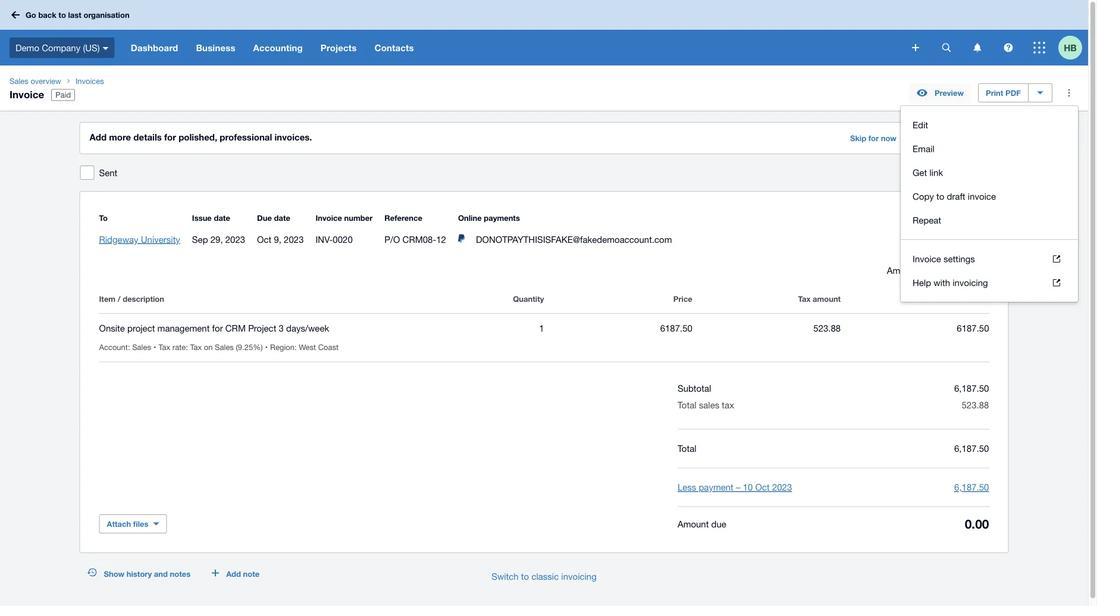 Task type: vqa. For each thing, say whether or not it's contained in the screenshot.
2nd Cell from the right
yes



Task type: describe. For each thing, give the bounding box(es) containing it.
12
[[437, 234, 446, 244]]

print pdf
[[986, 88, 1022, 97]]

note
[[243, 569, 260, 578]]

overview
[[31, 76, 61, 85]]

less payment – 10 oct 2023
[[678, 482, 793, 492]]

3 6,187.50 from the top
[[955, 482, 990, 492]]

get link
[[913, 167, 944, 178]]

sep
[[192, 234, 208, 244]]

invoice number
[[316, 213, 373, 222]]

sales overview
[[10, 76, 61, 85]]

523.88 cell
[[693, 321, 841, 335]]

row containing item / description
[[99, 292, 990, 313]]

days/week
[[286, 323, 329, 333]]

more
[[109, 132, 131, 142]]

subtotal
[[678, 383, 712, 394]]

polished,
[[179, 132, 217, 142]]

help with invoicing
[[913, 277, 989, 288]]

ridgeway university link
[[99, 234, 180, 244]]

show history and notes
[[104, 569, 191, 578]]

accounting
[[253, 42, 303, 53]]

print pdf button
[[979, 83, 1029, 102]]

pdf
[[1006, 88, 1022, 97]]

crm08-
[[403, 234, 437, 244]]

1 cell
[[396, 321, 544, 335]]

edit
[[913, 120, 929, 130]]

: for account
[[128, 342, 130, 352]]

preview button
[[910, 83, 972, 102]]

2 horizontal spatial svg image
[[1034, 42, 1046, 54]]

p/o
[[385, 234, 400, 244]]

quantity column header
[[396, 292, 544, 306]]

notes
[[170, 569, 191, 578]]

price column header
[[544, 292, 693, 306]]

: for region
[[295, 342, 297, 352]]

date for 29,
[[214, 213, 230, 222]]

add note
[[226, 569, 260, 578]]

(us)
[[83, 42, 100, 53]]

go back to last organisation
[[26, 10, 130, 19]]

2 horizontal spatial 2023
[[773, 482, 793, 492]]

quantity
[[513, 294, 544, 303]]

files
[[133, 519, 149, 528]]

management
[[158, 323, 210, 333]]

now
[[882, 133, 897, 143]]

1 horizontal spatial sales
[[132, 342, 151, 352]]

onsite project management for crm project 3 days/week cell
[[99, 321, 396, 335]]

0 horizontal spatial oct
[[257, 234, 272, 244]]

attach
[[107, 519, 131, 528]]

banner containing dashboard
[[0, 0, 1089, 65]]

donotpaythisisfake@fakedemoaccount.com
[[476, 234, 672, 244]]

2 6187.50 cell from the left
[[841, 321, 990, 335]]

coast
[[318, 342, 339, 352]]

amount for amount
[[961, 294, 990, 303]]

description
[[123, 294, 164, 303]]

list box containing edit
[[901, 106, 1079, 239]]

attach files button
[[99, 514, 167, 533]]

to for copy to draft invoice
[[937, 191, 945, 202]]

amount
[[813, 294, 841, 303]]

help
[[913, 277, 932, 288]]

29,
[[211, 234, 223, 244]]

1 6187.50 cell from the left
[[544, 321, 693, 335]]

invoicing inside button
[[562, 571, 597, 581]]

tax for tax amount
[[799, 294, 811, 303]]

switch
[[492, 571, 519, 581]]

invoice for invoice
[[10, 88, 44, 100]]

go
[[26, 10, 36, 19]]

navigation inside 'banner'
[[122, 30, 904, 65]]

copy
[[913, 191, 935, 202]]

item
[[99, 294, 116, 303]]

0.00
[[965, 516, 990, 531]]

get link button
[[901, 161, 1079, 185]]

add note button
[[205, 564, 267, 583]]

1 horizontal spatial tax
[[190, 342, 202, 352]]

dashboard link
[[122, 30, 187, 65]]

get
[[913, 167, 928, 178]]

account
[[99, 342, 128, 352]]

organisation
[[84, 10, 130, 19]]

sales
[[699, 400, 720, 410]]

(9.25%)
[[236, 342, 263, 352]]

sales inside "link"
[[10, 76, 28, 85]]

crm
[[226, 323, 246, 333]]

6,187.50 for total
[[955, 443, 990, 454]]

total for total
[[678, 443, 697, 454]]

invoice for invoice number
[[316, 213, 342, 222]]

for for onsite project management for crm project 3 days/week
[[212, 323, 223, 333]]

settings
[[944, 254, 976, 264]]

inv-
[[316, 234, 333, 244]]

with
[[934, 277, 951, 288]]

invoice for invoice settings
[[913, 254, 942, 264]]

email button
[[901, 137, 1079, 161]]

ridgeway university
[[99, 234, 180, 244]]

/
[[118, 294, 121, 303]]

invoicing inside 'list box'
[[953, 277, 989, 288]]

details
[[134, 132, 162, 142]]

sent
[[99, 167, 117, 178]]

invoices.
[[275, 132, 312, 142]]

6,187.50 for subtotal
[[955, 383, 990, 394]]

2023 for oct 9, 2023
[[284, 234, 304, 244]]

tax for tax rate : tax on sales (9.25%)
[[159, 342, 170, 352]]

accounting button
[[244, 30, 312, 65]]

last
[[68, 10, 81, 19]]

0020
[[333, 234, 353, 244]]

group containing edit
[[901, 106, 1079, 302]]

tax for sales
[[722, 400, 735, 410]]

add for add note
[[226, 569, 241, 578]]

company
[[42, 42, 80, 53]]

edit button
[[901, 113, 1079, 137]]

show
[[104, 569, 125, 578]]

1 horizontal spatial svg image
[[943, 43, 952, 52]]



Task type: locate. For each thing, give the bounding box(es) containing it.
sep 29, 2023
[[192, 234, 245, 244]]

repeat link
[[901, 208, 1079, 232]]

cell down onsite project management for crm project 3 days/week on the bottom of the page
[[159, 342, 270, 352]]

tax
[[799, 294, 811, 303], [159, 342, 170, 352], [190, 342, 202, 352]]

1 horizontal spatial 523.88
[[962, 400, 990, 410]]

6187.50 down price
[[661, 323, 693, 333]]

add left note
[[226, 569, 241, 578]]

0 vertical spatial total
[[678, 400, 697, 410]]

0 vertical spatial row
[[99, 292, 990, 313]]

add inside status
[[90, 132, 107, 142]]

add for add more details for polished, professional invoices.
[[90, 132, 107, 142]]

6187.50 cell down price column header
[[544, 321, 693, 335]]

number
[[344, 213, 373, 222]]

1 horizontal spatial invoice
[[316, 213, 342, 222]]

oct
[[257, 234, 272, 244], [756, 482, 770, 492]]

row down quantity
[[99, 314, 990, 362]]

and
[[154, 569, 168, 578]]

row up 1
[[99, 292, 990, 313]]

1 horizontal spatial 6187.50
[[957, 323, 990, 333]]

more invoice options image
[[1058, 81, 1082, 105]]

2 horizontal spatial for
[[869, 133, 879, 143]]

for inside onsite project management for crm project 3 days/week cell
[[212, 323, 223, 333]]

business button
[[187, 30, 244, 65]]

add left more
[[90, 132, 107, 142]]

draft
[[947, 191, 966, 202]]

0 vertical spatial oct
[[257, 234, 272, 244]]

online payments
[[458, 213, 520, 222]]

amount column header
[[841, 292, 990, 306]]

ridgeway
[[99, 234, 138, 244]]

add inside button
[[226, 569, 241, 578]]

0 horizontal spatial tax
[[159, 342, 170, 352]]

6,187.50 link
[[955, 482, 990, 492]]

row containing onsite project management for crm project 3 days/week
[[99, 314, 990, 362]]

1 6187.50 from the left
[[661, 323, 693, 333]]

less
[[678, 482, 697, 492]]

0 vertical spatial tax
[[941, 265, 953, 275]]

1 horizontal spatial for
[[212, 323, 223, 333]]

1 horizontal spatial amount
[[961, 294, 990, 303]]

1 6,187.50 from the top
[[955, 383, 990, 394]]

amounts
[[887, 265, 923, 275]]

date right 'due' on the left of the page
[[274, 213, 290, 222]]

tax rate : tax on sales (9.25%)
[[159, 342, 263, 352]]

1 vertical spatial oct
[[756, 482, 770, 492]]

svg image up preview button
[[913, 44, 920, 51]]

cell down project
[[99, 342, 159, 352]]

due date
[[257, 213, 290, 222]]

projects
[[321, 42, 357, 53]]

0 horizontal spatial 2023
[[225, 234, 245, 244]]

cell containing tax rate
[[159, 342, 270, 352]]

rate
[[173, 342, 186, 352]]

1 horizontal spatial :
[[186, 342, 188, 352]]

0 horizontal spatial for
[[164, 132, 176, 142]]

for inside "skip for now" button
[[869, 133, 879, 143]]

reference
[[385, 213, 423, 222]]

skip for now
[[851, 133, 897, 143]]

1 list box from the top
[[901, 106, 1079, 239]]

cell down days/week
[[270, 342, 344, 352]]

to inside button
[[937, 191, 945, 202]]

6187.50 for 2nd 6187.50 cell from the left
[[957, 323, 990, 333]]

p/o crm08-12
[[385, 234, 446, 244]]

amount
[[961, 294, 990, 303], [678, 518, 709, 529]]

table containing onsite project management for crm project 3 days/week
[[99, 277, 990, 362]]

1 vertical spatial invoicing
[[562, 571, 597, 581]]

1 horizontal spatial date
[[274, 213, 290, 222]]

sales left overview
[[10, 76, 28, 85]]

repeat
[[913, 215, 942, 225]]

1 : from the left
[[128, 342, 130, 352]]

1 vertical spatial tax
[[722, 400, 735, 410]]

0 horizontal spatial :
[[128, 342, 130, 352]]

to right switch at the bottom of the page
[[521, 571, 529, 581]]

project
[[127, 323, 155, 333]]

0 horizontal spatial tax
[[722, 400, 735, 410]]

amount for amount due
[[678, 518, 709, 529]]

0 vertical spatial invoice
[[10, 88, 44, 100]]

svg image inside demo company (us) popup button
[[103, 47, 109, 50]]

for
[[164, 132, 176, 142], [869, 133, 879, 143], [212, 323, 223, 333]]

tax left amount
[[799, 294, 811, 303]]

table
[[99, 277, 990, 362]]

2023 right 9,
[[284, 234, 304, 244]]

cell containing region
[[270, 342, 344, 352]]

issue date
[[192, 213, 230, 222]]

payment
[[699, 482, 734, 492]]

invoicing right "classic"
[[562, 571, 597, 581]]

skip
[[851, 133, 867, 143]]

0 horizontal spatial add
[[90, 132, 107, 142]]

2 vertical spatial to
[[521, 571, 529, 581]]

total sales tax
[[678, 400, 735, 410]]

2 6,187.50 from the top
[[955, 443, 990, 454]]

2 horizontal spatial tax
[[799, 294, 811, 303]]

svg image
[[1034, 42, 1046, 54], [943, 43, 952, 52], [913, 44, 920, 51]]

0 horizontal spatial 523.88
[[814, 323, 841, 333]]

:
[[128, 342, 130, 352], [186, 342, 188, 352], [295, 342, 297, 352]]

1 date from the left
[[214, 213, 230, 222]]

sales right the on
[[215, 342, 234, 352]]

sales down project
[[132, 342, 151, 352]]

1 horizontal spatial 6187.50 cell
[[841, 321, 990, 335]]

link
[[930, 167, 944, 178]]

1 total from the top
[[678, 400, 697, 410]]

1 vertical spatial to
[[937, 191, 945, 202]]

help with invoicing link
[[901, 271, 1079, 295]]

0 horizontal spatial amount
[[678, 518, 709, 529]]

group
[[901, 106, 1079, 302]]

region : west coast
[[270, 342, 339, 352]]

2 horizontal spatial to
[[937, 191, 945, 202]]

date for 9,
[[274, 213, 290, 222]]

svg image inside go back to last organisation link
[[11, 11, 20, 19]]

add
[[90, 132, 107, 142], [226, 569, 241, 578]]

invoice
[[968, 191, 997, 202]]

total down subtotal
[[678, 400, 697, 410]]

1 vertical spatial amount
[[678, 518, 709, 529]]

total for total sales tax
[[678, 400, 697, 410]]

switch to classic invoicing button
[[482, 564, 607, 588]]

1 vertical spatial 523.88
[[962, 400, 990, 410]]

university
[[141, 234, 180, 244]]

invoices link
[[71, 75, 109, 87]]

0 horizontal spatial date
[[214, 213, 230, 222]]

6187.50 down help with invoicing link
[[957, 323, 990, 333]]

preview
[[935, 88, 964, 97]]

cell
[[99, 342, 159, 352], [159, 342, 270, 352], [270, 342, 344, 352]]

2 horizontal spatial sales
[[215, 342, 234, 352]]

go back to last organisation link
[[7, 4, 137, 25]]

onsite project management for crm project 3 days/week
[[99, 323, 329, 333]]

sales
[[10, 76, 28, 85], [132, 342, 151, 352], [215, 342, 234, 352]]

tax right sales
[[722, 400, 735, 410]]

onsite
[[99, 323, 125, 333]]

amount down inclusive
[[961, 294, 990, 303]]

price
[[674, 294, 693, 303]]

projects button
[[312, 30, 366, 65]]

date
[[214, 213, 230, 222], [274, 213, 290, 222]]

2 horizontal spatial invoice
[[913, 254, 942, 264]]

svg image up preview
[[943, 43, 952, 52]]

cell containing account
[[99, 342, 159, 352]]

classic
[[532, 571, 559, 581]]

dashboard
[[131, 42, 178, 53]]

3 cell from the left
[[270, 342, 344, 352]]

to for switch to classic invoicing
[[521, 571, 529, 581]]

2 date from the left
[[274, 213, 290, 222]]

6187.50 cell
[[544, 321, 693, 335], [841, 321, 990, 335]]

2 row from the top
[[99, 314, 990, 362]]

: left the west
[[295, 342, 297, 352]]

banner
[[0, 0, 1089, 65]]

are
[[926, 265, 938, 275]]

demo company (us) button
[[0, 30, 122, 65]]

0 horizontal spatial to
[[59, 10, 66, 19]]

hb button
[[1059, 30, 1089, 65]]

1 horizontal spatial add
[[226, 569, 241, 578]]

svg image
[[11, 11, 20, 19], [974, 43, 982, 52], [1005, 43, 1014, 52], [103, 47, 109, 50]]

invoice up are
[[913, 254, 942, 264]]

inv-0020
[[316, 234, 353, 244]]

tax amount
[[799, 294, 841, 303]]

demo company (us)
[[15, 42, 100, 53]]

0 horizontal spatial invoice
[[10, 88, 44, 100]]

copy to draft invoice button
[[901, 185, 1079, 208]]

1 vertical spatial 6,187.50
[[955, 443, 990, 454]]

tax inside column header
[[799, 294, 811, 303]]

list box containing invoice settings
[[901, 239, 1079, 302]]

0 vertical spatial to
[[59, 10, 66, 19]]

2 vertical spatial 6,187.50
[[955, 482, 990, 492]]

0 horizontal spatial svg image
[[913, 44, 920, 51]]

region
[[270, 342, 295, 352]]

paid
[[55, 90, 71, 99]]

west
[[299, 342, 316, 352]]

add more details for polished, professional invoices. status
[[80, 123, 1009, 154]]

2 vertical spatial invoice
[[913, 254, 942, 264]]

svg image left hb
[[1034, 42, 1046, 54]]

1 cell from the left
[[99, 342, 159, 352]]

oct left 9,
[[257, 234, 272, 244]]

2 cell from the left
[[159, 342, 270, 352]]

2 list box from the top
[[901, 239, 1079, 302]]

svg image right (us)
[[103, 47, 109, 50]]

1 vertical spatial row
[[99, 314, 990, 362]]

0 horizontal spatial invoicing
[[562, 571, 597, 581]]

2 total from the top
[[678, 443, 697, 454]]

invoice settings link
[[901, 247, 1079, 271]]

invoice settings
[[913, 254, 976, 264]]

navigation containing dashboard
[[122, 30, 904, 65]]

contacts button
[[366, 30, 423, 65]]

523.88 inside cell
[[814, 323, 841, 333]]

1 horizontal spatial tax
[[941, 265, 953, 275]]

tax amount column header
[[693, 292, 841, 306]]

1 horizontal spatial invoicing
[[953, 277, 989, 288]]

switch to classic invoicing
[[492, 571, 597, 581]]

row
[[99, 292, 990, 313], [99, 314, 990, 362]]

svg image up print pdf button
[[974, 43, 982, 52]]

2023 right '10'
[[773, 482, 793, 492]]

total up less
[[678, 443, 697, 454]]

skip for now button
[[844, 129, 904, 148]]

1 horizontal spatial to
[[521, 571, 529, 581]]

2023 for sep 29, 2023
[[225, 234, 245, 244]]

0 vertical spatial invoicing
[[953, 277, 989, 288]]

to inside button
[[521, 571, 529, 581]]

0 horizontal spatial sales
[[10, 76, 28, 85]]

to left last
[[59, 10, 66, 19]]

amount left due in the bottom of the page
[[678, 518, 709, 529]]

tax left the on
[[190, 342, 202, 352]]

6187.50 for 1st 6187.50 cell
[[661, 323, 693, 333]]

invoice down sales overview "link"
[[10, 88, 44, 100]]

for left now
[[869, 133, 879, 143]]

list box
[[901, 106, 1079, 239], [901, 239, 1079, 302]]

1 vertical spatial add
[[226, 569, 241, 578]]

1 vertical spatial total
[[678, 443, 697, 454]]

oct right '10'
[[756, 482, 770, 492]]

date right 'issue'
[[214, 213, 230, 222]]

0 vertical spatial amount
[[961, 294, 990, 303]]

: down project
[[128, 342, 130, 352]]

add more details for polished, professional invoices.
[[90, 132, 312, 142]]

0 horizontal spatial 6187.50 cell
[[544, 321, 693, 335]]

3 : from the left
[[295, 342, 297, 352]]

0 vertical spatial 6,187.50
[[955, 383, 990, 394]]

tax left rate
[[159, 342, 170, 352]]

2023 right 29,
[[225, 234, 245, 244]]

2 6187.50 from the left
[[957, 323, 990, 333]]

amount inside column header
[[961, 294, 990, 303]]

2023
[[225, 234, 245, 244], [284, 234, 304, 244], [773, 482, 793, 492]]

1 vertical spatial invoice
[[316, 213, 342, 222]]

0 vertical spatial 523.88
[[814, 323, 841, 333]]

tax for are
[[941, 265, 953, 275]]

2 : from the left
[[186, 342, 188, 352]]

navigation
[[122, 30, 904, 65]]

for left the crm
[[212, 323, 223, 333]]

hb
[[1065, 42, 1077, 53]]

due
[[712, 518, 727, 529]]

for right details
[[164, 132, 176, 142]]

1 horizontal spatial oct
[[756, 482, 770, 492]]

0 vertical spatial add
[[90, 132, 107, 142]]

1 row from the top
[[99, 292, 990, 313]]

amount due
[[678, 518, 727, 529]]

0 horizontal spatial 6187.50
[[661, 323, 693, 333]]

sales overview link
[[5, 75, 66, 87]]

for for add more details for polished, professional invoices.
[[164, 132, 176, 142]]

invoice inside 'list box'
[[913, 254, 942, 264]]

10
[[743, 482, 753, 492]]

invoice up inv-
[[316, 213, 342, 222]]

svg image up pdf
[[1005, 43, 1014, 52]]

back
[[38, 10, 56, 19]]

: down management
[[186, 342, 188, 352]]

professional
[[220, 132, 272, 142]]

to left draft
[[937, 191, 945, 202]]

oct 9, 2023
[[257, 234, 304, 244]]

invoicing down inclusive
[[953, 277, 989, 288]]

tax down the invoice settings
[[941, 265, 953, 275]]

item / description column header
[[99, 292, 396, 306]]

attach files
[[107, 519, 149, 528]]

6187.50 cell down the amount column header
[[841, 321, 990, 335]]

to
[[59, 10, 66, 19], [937, 191, 945, 202], [521, 571, 529, 581]]

amounts are tax inclusive
[[887, 265, 990, 275]]

svg image left the go
[[11, 11, 20, 19]]

2 horizontal spatial :
[[295, 342, 297, 352]]

1 horizontal spatial 2023
[[284, 234, 304, 244]]

demo
[[15, 42, 39, 53]]

6187.50
[[661, 323, 693, 333], [957, 323, 990, 333]]



